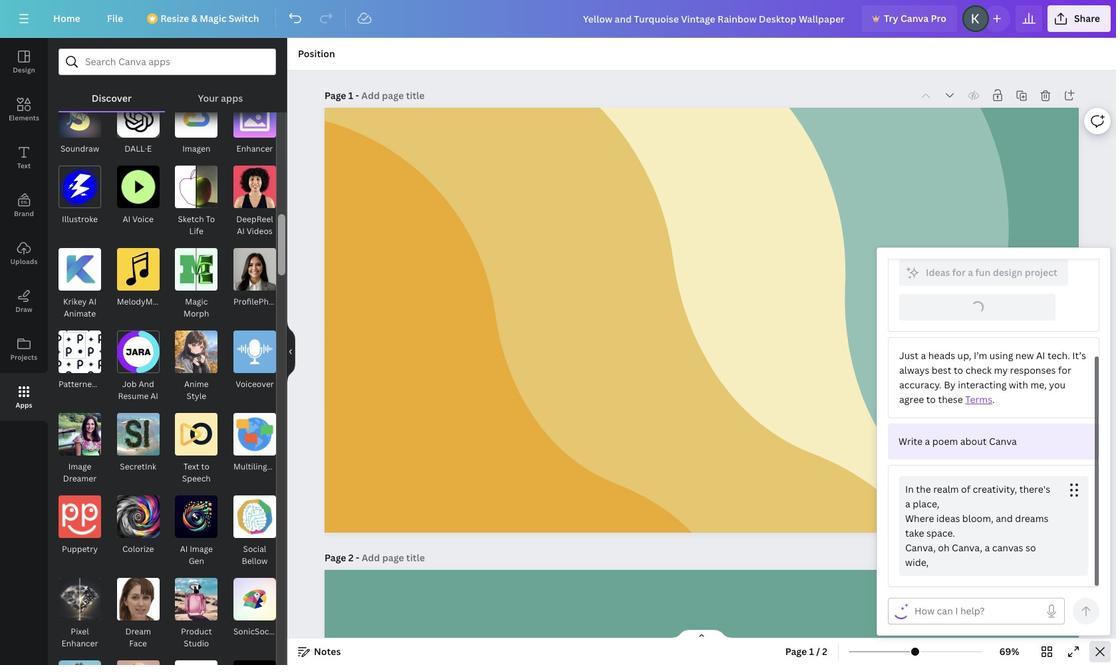 Task type: vqa. For each thing, say whether or not it's contained in the screenshot.
the 100%
no



Task type: locate. For each thing, give the bounding box(es) containing it.
enhancer down apps at the top
[[237, 143, 273, 154]]

creativity,
[[973, 483, 1017, 496]]

1 canva, from the left
[[905, 542, 936, 554]]

share button
[[1048, 5, 1111, 32]]

space.
[[927, 527, 955, 540]]

ideas
[[926, 266, 950, 279]]

interacting
[[958, 379, 1007, 391]]

dreams
[[1015, 512, 1049, 525]]

canva inside assistant panel dialog
[[989, 435, 1017, 448]]

1 vertical spatial -
[[356, 551, 359, 564]]

illustroke
[[62, 214, 98, 225]]

imagen
[[182, 143, 210, 154]]

1 vertical spatial page
[[325, 551, 346, 564]]

ai down deepreel on the left top of the page
[[237, 226, 245, 237]]

1 horizontal spatial text
[[183, 461, 199, 472]]

canva assistant image
[[1078, 599, 1094, 615]]

discover
[[92, 92, 132, 104]]

text inside button
[[17, 161, 31, 170]]

0 vertical spatial page
[[325, 89, 346, 102]]

by
[[944, 379, 956, 391]]

0 vertical spatial -
[[356, 89, 359, 102]]

2 page title text field from the top
[[362, 551, 426, 565]]

enhancer down pixel
[[62, 638, 98, 649]]

a
[[968, 266, 973, 279], [921, 349, 926, 362], [925, 435, 930, 448], [905, 498, 911, 510], [985, 542, 990, 554]]

1 vertical spatial image
[[190, 544, 213, 555]]

sonicsocial
[[233, 626, 278, 637]]

1 vertical spatial 1
[[809, 645, 814, 658]]

1
[[349, 89, 353, 102], [809, 645, 814, 658]]

page inside button
[[785, 645, 807, 658]]

uploads
[[10, 257, 38, 266]]

resume
[[118, 391, 149, 402]]

new
[[1016, 349, 1034, 362]]

1 vertical spatial canva
[[989, 435, 1017, 448]]

you
[[1049, 379, 1066, 391]]

image up gen
[[190, 544, 213, 555]]

speech
[[182, 473, 211, 484]]

gen
[[189, 556, 204, 567]]

1 horizontal spatial enhancer
[[237, 143, 273, 154]]

1 vertical spatial text
[[183, 461, 199, 472]]

0 vertical spatial text
[[17, 161, 31, 170]]

to up the speech
[[201, 461, 209, 472]]

design
[[13, 65, 35, 75]]

2 - from the top
[[356, 551, 359, 564]]

2 canva, from the left
[[952, 542, 983, 554]]

1 horizontal spatial for
[[1058, 364, 1072, 377]]

place,
[[913, 498, 940, 510]]

image
[[68, 461, 91, 472], [190, 544, 213, 555]]

0 vertical spatial to
[[954, 364, 964, 377]]

of
[[961, 483, 971, 496]]

1 horizontal spatial 1
[[809, 645, 814, 658]]

for right the ideas
[[953, 266, 966, 279]]

0 horizontal spatial text
[[17, 161, 31, 170]]

-
[[356, 89, 359, 102], [356, 551, 359, 564]]

page for page 1
[[325, 89, 346, 102]]

ai inside krikey ai animate
[[89, 296, 96, 307]]

and
[[996, 512, 1013, 525]]

poem
[[933, 435, 958, 448]]

animate
[[64, 308, 96, 319]]

projects
[[10, 353, 38, 362]]

69% button
[[988, 641, 1031, 663]]

terms link
[[966, 393, 993, 406]]

Ask Canva Assistant for help text field
[[915, 599, 1039, 624]]

check
[[966, 364, 992, 377]]

1 for -
[[349, 89, 353, 102]]

a right just
[[921, 349, 926, 362]]

a inside just a heads up, i'm using new ai tech. it's always best to check my responses for accuracy. by interacting with me, you agree to these
[[921, 349, 926, 362]]

hide image
[[287, 320, 295, 384]]

Page title text field
[[361, 89, 426, 102], [362, 551, 426, 565]]

deepreel ai videos
[[236, 214, 273, 237]]

0 horizontal spatial 2
[[349, 551, 354, 564]]

1 vertical spatial magic
[[185, 296, 208, 307]]

1 horizontal spatial 2
[[822, 645, 828, 658]]

accuracy.
[[899, 379, 942, 391]]

0 vertical spatial 1
[[349, 89, 353, 102]]

for inside button
[[953, 266, 966, 279]]

1 vertical spatial 2
[[822, 645, 828, 658]]

2 vertical spatial page
[[785, 645, 807, 658]]

position button
[[293, 43, 340, 65]]

there's
[[1020, 483, 1051, 496]]

magic morph
[[184, 296, 209, 319]]

0 horizontal spatial for
[[953, 266, 966, 279]]

magic up 'morph'
[[185, 296, 208, 307]]

take
[[905, 527, 924, 540]]

try
[[884, 12, 899, 25]]

ai right new
[[1036, 349, 1046, 362]]

magic
[[200, 12, 226, 25], [185, 296, 208, 307]]

brand
[[14, 209, 34, 218]]

image inside 'image dreamer'
[[68, 461, 91, 472]]

canva, up wide,
[[905, 542, 936, 554]]

for down the tech.
[[1058, 364, 1072, 377]]

text button
[[0, 134, 48, 182]]

1 horizontal spatial canva,
[[952, 542, 983, 554]]

discover button
[[59, 75, 165, 111]]

more
[[932, 573, 956, 586]]

image up "dreamer"
[[68, 461, 91, 472]]

ai up animate at the top of the page
[[89, 296, 96, 307]]

ai down and
[[151, 391, 158, 402]]

1 inside button
[[809, 645, 814, 658]]

0 vertical spatial canva
[[901, 12, 929, 25]]

a left fun
[[968, 266, 973, 279]]

for
[[953, 266, 966, 279], [1058, 364, 1072, 377]]

a right write
[[925, 435, 930, 448]]

notes
[[314, 645, 341, 658]]

0 horizontal spatial canva
[[901, 12, 929, 25]]

pixel
[[71, 626, 89, 637]]

1 vertical spatial for
[[1058, 364, 1072, 377]]

canva right try
[[901, 12, 929, 25]]

0 horizontal spatial canva,
[[905, 542, 936, 554]]

file
[[107, 12, 123, 25]]

0 vertical spatial image
[[68, 461, 91, 472]]

enhancer
[[237, 143, 273, 154], [62, 638, 98, 649]]

0 vertical spatial page title text field
[[361, 89, 426, 102]]

bellow
[[242, 556, 268, 567]]

pro
[[931, 12, 947, 25]]

&
[[191, 12, 197, 25]]

for inside just a heads up, i'm using new ai tech. it's always best to check my responses for accuracy. by interacting with me, you agree to these
[[1058, 364, 1072, 377]]

text inside 'text to speech'
[[183, 461, 199, 472]]

to inside 'text to speech'
[[201, 461, 209, 472]]

canva right about
[[989, 435, 1017, 448]]

write a poem about canva
[[899, 435, 1017, 448]]

text for text to speech
[[183, 461, 199, 472]]

ai inside ai image gen
[[180, 544, 188, 555]]

ai inside just a heads up, i'm using new ai tech. it's always best to check my responses for accuracy. by interacting with me, you agree to these
[[1036, 349, 1046, 362]]

ai right colorize
[[180, 544, 188, 555]]

to down accuracy.
[[927, 393, 936, 406]]

2 inside button
[[822, 645, 828, 658]]

1 page title text field from the top
[[361, 89, 426, 102]]

fun
[[976, 266, 991, 279]]

0 vertical spatial 2
[[349, 551, 354, 564]]

apps
[[221, 92, 243, 104]]

0 vertical spatial magic
[[200, 12, 226, 25]]

1 horizontal spatial image
[[190, 544, 213, 555]]

Design title text field
[[572, 5, 857, 32]]

0 horizontal spatial 1
[[349, 89, 353, 102]]

0 vertical spatial for
[[953, 266, 966, 279]]

1 - from the top
[[356, 89, 359, 102]]

magic right &
[[200, 12, 226, 25]]

ideas for a fun design project button
[[899, 259, 1068, 286]]

image inside ai image gen
[[190, 544, 213, 555]]

puppetry
[[62, 544, 98, 555]]

elements
[[9, 113, 39, 122]]

1 horizontal spatial canva
[[989, 435, 1017, 448]]

/
[[816, 645, 820, 658]]

terms
[[966, 393, 993, 406]]

0 horizontal spatial image
[[68, 461, 91, 472]]

canva
[[901, 12, 929, 25], [989, 435, 1017, 448]]

2
[[349, 551, 354, 564], [822, 645, 828, 658]]

deepreel
[[236, 214, 273, 225]]

best
[[932, 364, 952, 377]]

1 vertical spatial to
[[927, 393, 936, 406]]

resize & magic switch button
[[139, 5, 270, 32]]

to down up,
[[954, 364, 964, 377]]

home link
[[43, 5, 91, 32]]

anime style
[[184, 379, 209, 402]]

canva, right oh
[[952, 542, 983, 554]]

it's
[[1073, 349, 1086, 362]]

ai left voice
[[123, 214, 131, 225]]

1 vertical spatial page title text field
[[362, 551, 426, 565]]

show pages image
[[670, 629, 734, 640]]

text up the brand button
[[17, 161, 31, 170]]

canva,
[[905, 542, 936, 554], [952, 542, 983, 554]]

page 2 -
[[325, 551, 362, 564]]

2 vertical spatial to
[[201, 461, 209, 472]]

Search Canva apps search field
[[85, 49, 249, 75]]

text up the speech
[[183, 461, 199, 472]]

agree
[[899, 393, 924, 406]]

2 horizontal spatial to
[[954, 364, 964, 377]]

1 vertical spatial enhancer
[[62, 638, 98, 649]]

0 horizontal spatial to
[[201, 461, 209, 472]]



Task type: describe. For each thing, give the bounding box(es) containing it.
image dreamer
[[63, 461, 97, 484]]

where
[[905, 512, 934, 525]]

write
[[899, 435, 923, 448]]

patternedai
[[59, 379, 105, 390]]

page title text field for page 2 -
[[362, 551, 426, 565]]

file button
[[96, 5, 134, 32]]

a inside button
[[968, 266, 973, 279]]

0 vertical spatial enhancer
[[237, 143, 273, 154]]

1 for /
[[809, 645, 814, 658]]

secretink
[[120, 461, 156, 472]]

ai inside job and resume ai
[[151, 391, 158, 402]]

your apps button
[[165, 75, 276, 111]]

dall·e
[[125, 143, 152, 154]]

apps
[[16, 401, 32, 410]]

style
[[187, 391, 206, 402]]

product studio
[[181, 626, 212, 649]]

page 1 -
[[325, 89, 361, 102]]

melodymuse
[[117, 296, 166, 307]]

dream
[[125, 626, 151, 637]]

ai voice
[[123, 214, 154, 225]]

resize
[[160, 12, 189, 25]]

up,
[[958, 349, 972, 362]]

main menu bar
[[0, 0, 1116, 38]]

.
[[993, 393, 995, 406]]

about
[[961, 435, 987, 448]]

0 horizontal spatial enhancer
[[62, 638, 98, 649]]

- for page 2 -
[[356, 551, 359, 564]]

to
[[206, 214, 215, 225]]

design
[[993, 266, 1023, 279]]

my
[[994, 364, 1008, 377]]

videos
[[247, 226, 273, 237]]

projects button
[[0, 325, 48, 373]]

uploads button
[[0, 230, 48, 277]]

heads
[[929, 349, 955, 362]]

notes button
[[293, 641, 346, 663]]

ideas
[[937, 512, 960, 525]]

69%
[[1000, 645, 1020, 658]]

world
[[914, 571, 940, 583]]

switch
[[229, 12, 259, 25]]

page for page 2
[[325, 551, 346, 564]]

in
[[905, 483, 914, 496]]

sketch to life
[[178, 214, 215, 237]]

canva inside button
[[901, 12, 929, 25]]

responses
[[1010, 364, 1056, 377]]

wide,
[[905, 556, 929, 569]]

ai inside 'deepreel ai videos'
[[237, 226, 245, 237]]

oh
[[938, 542, 950, 554]]

try canva pro button
[[862, 5, 957, 32]]

resize & magic switch
[[160, 12, 259, 25]]

1 horizontal spatial to
[[927, 393, 936, 406]]

ideas for a fun design project
[[926, 266, 1058, 279]]

me,
[[1031, 379, 1047, 391]]

page 1 / 2 button
[[780, 641, 833, 663]]

text to speech
[[182, 461, 211, 484]]

elements button
[[0, 86, 48, 134]]

just a heads up, i'm using new ai tech. it's always best to check my responses for accuracy. by interacting with me, you agree to these
[[899, 349, 1086, 406]]

- for page 1 -
[[356, 89, 359, 102]]

your
[[198, 92, 219, 104]]

life
[[189, 226, 204, 237]]

side panel tab list
[[0, 38, 48, 421]]

anime
[[184, 379, 209, 390]]

colorize
[[122, 544, 154, 555]]

dreamer
[[63, 473, 97, 484]]

face
[[129, 638, 147, 649]]

show
[[905, 573, 930, 586]]

text for text
[[17, 161, 31, 170]]

assistant panel dialog
[[877, 122, 1111, 636]]

a down in
[[905, 498, 911, 510]]

voice
[[132, 214, 154, 225]]

magic inside "button"
[[200, 12, 226, 25]]

with
[[1009, 379, 1029, 391]]

so
[[1026, 542, 1036, 554]]

realm
[[934, 483, 959, 496]]

draw
[[15, 305, 32, 314]]

draw button
[[0, 277, 48, 325]]

tech.
[[1048, 349, 1070, 362]]

show more button
[[905, 573, 1056, 587]]

social
[[243, 544, 266, 555]]

the
[[916, 483, 931, 496]]

canvas
[[992, 542, 1024, 554]]

a left canvas
[[985, 542, 990, 554]]

profilephoto
[[233, 296, 282, 307]]

a
[[905, 571, 912, 583]]

magic inside magic morph
[[185, 296, 208, 307]]

product
[[181, 626, 212, 637]]

krikey ai animate
[[63, 296, 96, 319]]

show more
[[905, 573, 956, 586]]

page title text field for page 1 -
[[361, 89, 426, 102]]

try canva pro
[[884, 12, 947, 25]]

project
[[1025, 266, 1058, 279]]

apps button
[[0, 373, 48, 421]]

terms .
[[966, 393, 995, 406]]



